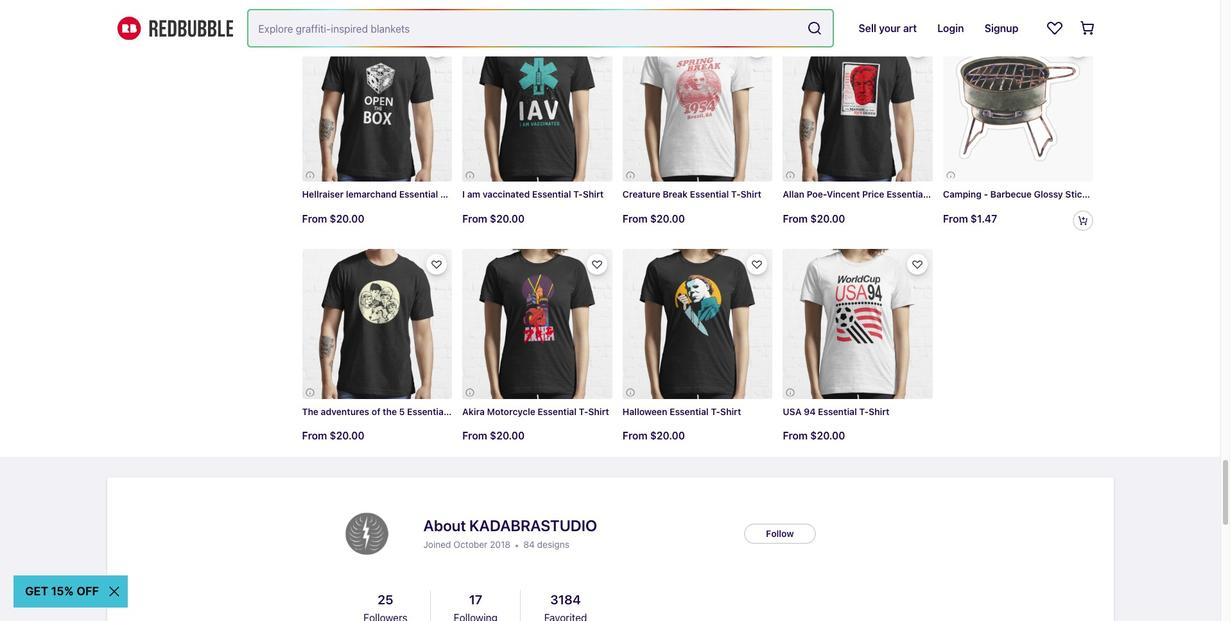 Task type: describe. For each thing, give the bounding box(es) containing it.
from $20.00 for poe-
[[783, 213, 845, 225]]

hellraiser
[[302, 189, 344, 200]]

akira
[[462, 406, 485, 417]]

$20.00 for 94
[[811, 430, 845, 442]]

essential right motorcycle on the left of the page
[[538, 406, 577, 417]]

about kadabrastudio
[[424, 517, 597, 535]]

barbecue
[[991, 189, 1032, 200]]

25
[[378, 593, 393, 608]]

Search term search field
[[248, 10, 802, 46]]

25 link
[[364, 591, 408, 622]]

from $20.00 for adventures
[[302, 430, 365, 442]]

84 results element
[[97, 0, 1124, 457]]

from for creature break essential t-shirt
[[623, 213, 648, 225]]

from for allan poe-vincent price essential t-shirt
[[783, 213, 808, 225]]

hellraiser lemarchand essential t-shirt image
[[302, 32, 452, 182]]

glossy
[[1034, 189, 1063, 200]]

vaccinated
[[483, 189, 530, 200]]

usa 94 essential t-shirt
[[783, 406, 890, 417]]

camping - barbecue glossy sticker image
[[943, 32, 1093, 182]]

essential right halloween
[[670, 406, 709, 417]]

usa
[[783, 406, 802, 417]]

motorcycle
[[487, 406, 535, 417]]

essential right break
[[690, 189, 729, 200]]

17 link
[[454, 591, 498, 622]]

the adventures of the 5 essential t-shirt image
[[302, 249, 452, 399]]

joined
[[424, 540, 451, 551]]

$20.00 for poe-
[[811, 213, 845, 225]]

from for usa 94 essential t-shirt
[[783, 430, 808, 442]]

i am vaccinated essential t-shirt
[[462, 189, 604, 200]]

essential right 94
[[818, 406, 857, 417]]

essential right vaccinated
[[532, 189, 571, 200]]

-
[[984, 189, 988, 200]]

$20.00 for adventures
[[330, 430, 365, 442]]

creature
[[623, 189, 661, 200]]

$20.00 for motorcycle
[[490, 430, 525, 442]]

kadabrastudio
[[469, 517, 597, 535]]

allan
[[783, 189, 805, 200]]

from $20.00 for lemarchand
[[302, 213, 365, 225]]

$20.00 for break
[[650, 213, 685, 225]]

i
[[462, 189, 465, 200]]

akira motorcycle essential t-shirt image
[[462, 249, 612, 399]]

$20.00 for am
[[490, 213, 525, 225]]

94
[[804, 406, 816, 417]]

from for the adventures of the 5 essential t-shirt
[[302, 430, 327, 442]]



Task type: locate. For each thing, give the bounding box(es) containing it.
of
[[372, 406, 381, 417]]

from down 'am'
[[462, 213, 487, 225]]

i am vaccinated essential t-shirt image
[[462, 32, 612, 182]]

shirt
[[450, 189, 471, 200], [583, 189, 604, 200], [937, 189, 958, 200], [741, 189, 762, 200], [458, 406, 479, 417], [588, 406, 609, 417], [869, 406, 890, 417], [720, 406, 741, 417]]

$20.00 down adventures
[[330, 430, 365, 442]]

akira motorcycle essential t-shirt
[[462, 406, 609, 417]]

from for akira motorcycle essential t-shirt
[[462, 430, 487, 442]]

allan poe-vincent price essential t-shirt image
[[783, 32, 933, 182]]

$20.00 down halloween essential t-shirt
[[650, 430, 685, 442]]

from down allan
[[783, 213, 808, 225]]

from $20.00 down poe-
[[783, 213, 845, 225]]

$20.00 down poe-
[[811, 213, 845, 225]]

from $20.00 for am
[[462, 213, 525, 225]]

from $20.00 down vaccinated
[[462, 213, 525, 225]]

from $20.00 for motorcycle
[[462, 430, 525, 442]]

84 designs
[[524, 540, 570, 551]]

poe-
[[807, 189, 827, 200]]

$20.00 down hellraiser
[[330, 213, 365, 225]]

from $20.00 down halloween
[[623, 430, 685, 442]]

2018
[[490, 540, 511, 551]]

from
[[302, 213, 327, 225], [462, 213, 487, 225], [783, 213, 808, 225], [623, 213, 648, 225], [943, 213, 968, 225], [302, 430, 327, 442], [462, 430, 487, 442], [783, 430, 808, 442], [623, 430, 648, 442]]

from $20.00 for essential
[[623, 430, 685, 442]]

$20.00 down break
[[650, 213, 685, 225]]

from $20.00 for break
[[623, 213, 685, 225]]

from for hellraiser lemarchand essential t-shirt
[[302, 213, 327, 225]]

from down creature
[[623, 213, 648, 225]]

t-
[[440, 189, 450, 200], [574, 189, 583, 200], [928, 189, 937, 200], [731, 189, 741, 200], [448, 406, 458, 417], [579, 406, 588, 417], [859, 406, 869, 417], [711, 406, 720, 417]]

joined october 2018
[[424, 540, 511, 551]]

from down akira
[[462, 430, 487, 442]]

allan poe-vincent price essential t-shirt
[[783, 189, 958, 200]]

from $20.00 down creature
[[623, 213, 685, 225]]

from for halloween essential t-shirt
[[623, 430, 648, 442]]

creature break essential t-shirt
[[623, 189, 762, 200]]

creature break essential t-shirt image
[[623, 32, 773, 182]]

vincent
[[827, 189, 860, 200]]

3184
[[551, 593, 581, 608]]

84
[[524, 540, 535, 551]]

$20.00 down usa 94 essential t-shirt
[[811, 430, 845, 442]]

essential right 5
[[407, 406, 446, 417]]

redbubble logo image
[[117, 17, 233, 40]]

camping
[[943, 189, 982, 200]]

from $20.00 down adventures
[[302, 430, 365, 442]]

about
[[424, 517, 466, 535]]

from $20.00 down motorcycle on the left of the page
[[462, 430, 525, 442]]

$20.00 down vaccinated
[[490, 213, 525, 225]]

$1.47
[[971, 213, 998, 225]]

october
[[454, 540, 488, 551]]

$20.00 down motorcycle on the left of the page
[[490, 430, 525, 442]]

$20.00
[[330, 213, 365, 225], [490, 213, 525, 225], [811, 213, 845, 225], [650, 213, 685, 225], [330, 430, 365, 442], [490, 430, 525, 442], [811, 430, 845, 442], [650, 430, 685, 442]]

halloween essential t-shirt
[[623, 406, 741, 417]]

from $20.00 down hellraiser
[[302, 213, 365, 225]]

17
[[469, 593, 482, 608]]

from down the
[[302, 430, 327, 442]]

sticker
[[1066, 189, 1096, 200]]

from $1.47
[[943, 213, 998, 225]]

essential right price
[[887, 189, 926, 200]]

from for i am vaccinated essential t-shirt
[[462, 213, 487, 225]]

price
[[862, 189, 885, 200]]

None field
[[248, 10, 833, 46]]

designs
[[537, 540, 570, 551]]

essential
[[399, 189, 438, 200], [532, 189, 571, 200], [887, 189, 926, 200], [690, 189, 729, 200], [407, 406, 446, 417], [538, 406, 577, 417], [818, 406, 857, 417], [670, 406, 709, 417]]

from $20.00 for 94
[[783, 430, 845, 442]]

halloween
[[623, 406, 668, 417]]

halloween essential t-shirt image
[[623, 249, 773, 399]]

hellraiser lemarchand essential t-shirt
[[302, 189, 471, 200]]

from down hellraiser
[[302, 213, 327, 225]]

from $20.00 down 94
[[783, 430, 845, 442]]

from down camping
[[943, 213, 968, 225]]

break
[[663, 189, 688, 200]]

5
[[399, 406, 405, 417]]

$20.00 for essential
[[650, 430, 685, 442]]

the adventures of the 5 essential t-shirt
[[302, 406, 479, 417]]

essential left "i"
[[399, 189, 438, 200]]

lemarchand
[[346, 189, 397, 200]]

from down "usa"
[[783, 430, 808, 442]]

camping - barbecue glossy sticker
[[943, 189, 1096, 200]]

usa 94 essential t-shirt image
[[783, 249, 933, 399]]

the
[[383, 406, 397, 417]]

$20.00 for lemarchand
[[330, 213, 365, 225]]

from down halloween
[[623, 430, 648, 442]]

am
[[467, 189, 480, 200]]

from $20.00
[[302, 213, 365, 225], [462, 213, 525, 225], [783, 213, 845, 225], [623, 213, 685, 225], [302, 430, 365, 442], [462, 430, 525, 442], [783, 430, 845, 442], [623, 430, 685, 442]]

the
[[302, 406, 319, 417]]

adventures
[[321, 406, 369, 417]]



Task type: vqa. For each thing, say whether or not it's contained in the screenshot.
the Stanley the Office have you lost your damn mind? Sticker image
no



